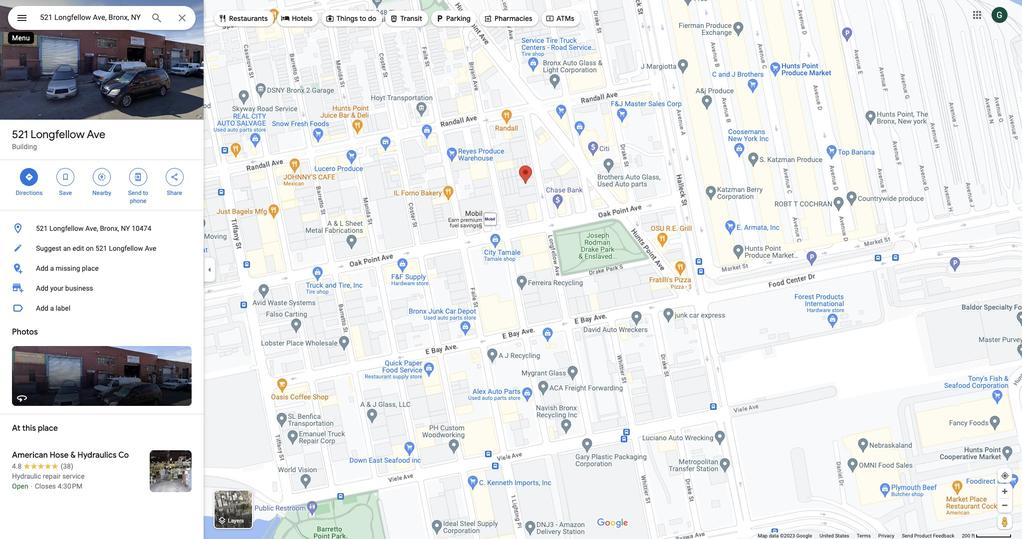 Task type: describe. For each thing, give the bounding box(es) containing it.
this
[[22, 424, 36, 434]]

actions for 521 longfellow ave region
[[0, 160, 204, 210]]

©2023
[[780, 534, 795, 539]]


[[134, 172, 143, 183]]

a for label
[[50, 304, 54, 312]]

show your location image
[[1001, 472, 1010, 481]]

google
[[796, 534, 812, 539]]

bronx,
[[100, 225, 119, 233]]

 pharmacies
[[484, 13, 533, 24]]

product
[[914, 534, 932, 539]]

nearby
[[92, 190, 111, 197]]

states
[[835, 534, 849, 539]]


[[97, 172, 106, 183]]

4.8
[[12, 463, 22, 471]]

show street view coverage image
[[998, 515, 1012, 530]]

hose
[[50, 451, 69, 461]]

to inside send to phone
[[143, 190, 148, 197]]

521 inside 'button'
[[95, 245, 107, 253]]


[[484, 13, 493, 24]]

directions
[[16, 190, 43, 197]]

521 longfellow ave, bronx, ny 10474 button
[[0, 219, 204, 239]]

ave inside 'button'
[[145, 245, 156, 253]]

atms
[[557, 14, 574, 23]]

open
[[12, 483, 28, 491]]

footer inside the google maps element
[[758, 533, 962, 540]]

0 horizontal spatial place
[[38, 424, 58, 434]]


[[281, 13, 290, 24]]

things
[[336, 14, 358, 23]]

longfellow for ave,
[[49, 225, 84, 233]]

data
[[769, 534, 779, 539]]

privacy
[[878, 534, 895, 539]]

map
[[758, 534, 768, 539]]

 parking
[[435, 13, 471, 24]]

ave,
[[85, 225, 98, 233]]

hydraulic
[[12, 473, 41, 481]]

business
[[65, 285, 93, 292]]


[[218, 13, 227, 24]]

building
[[12, 143, 37, 151]]

521 longfellow ave main content
[[0, 0, 204, 540]]

edit
[[72, 245, 84, 253]]

at this place
[[12, 424, 58, 434]]


[[170, 172, 179, 183]]

place inside button
[[82, 265, 99, 273]]

ft
[[972, 534, 975, 539]]


[[25, 172, 34, 183]]

4:30 pm
[[58, 483, 83, 491]]

521 for ave,
[[36, 225, 48, 233]]

add your business
[[36, 285, 93, 292]]

united states
[[820, 534, 849, 539]]

521 longfellow ave building
[[12, 128, 105, 151]]

parking
[[446, 14, 471, 23]]

add a missing place
[[36, 265, 99, 273]]

service
[[62, 473, 85, 481]]

⋅
[[30, 483, 33, 491]]

label
[[56, 304, 70, 312]]

co
[[118, 451, 129, 461]]

to inside  things to do
[[360, 14, 366, 23]]

zoom out image
[[1001, 502, 1009, 510]]


[[435, 13, 444, 24]]

521 longfellow ave, bronx, ny 10474
[[36, 225, 151, 233]]

 button
[[8, 6, 36, 32]]

save
[[59, 190, 72, 197]]

do
[[368, 14, 376, 23]]


[[61, 172, 70, 183]]

an
[[63, 245, 71, 253]]


[[546, 13, 555, 24]]

closes
[[35, 483, 56, 491]]

add a missing place button
[[0, 259, 204, 279]]

longfellow for ave
[[31, 128, 85, 142]]

4.8 stars 38 reviews image
[[12, 462, 73, 472]]

hydraulic repair service open ⋅ closes 4:30 pm
[[12, 473, 85, 491]]

(38)
[[61, 463, 73, 471]]

hydraulics
[[78, 451, 117, 461]]


[[16, 11, 28, 25]]

on
[[86, 245, 94, 253]]

american
[[12, 451, 48, 461]]

google maps element
[[0, 0, 1022, 540]]

521 Longfellow Ave, Bronx, NY 10474 field
[[8, 6, 196, 30]]



Task type: vqa. For each thing, say whether or not it's contained in the screenshot.
row containing 21
no



Task type: locate. For each thing, give the bounding box(es) containing it.
pharmacies
[[495, 14, 533, 23]]

google account: greg robinson  
(robinsongreg175@gmail.com) image
[[992, 7, 1008, 23]]

None field
[[40, 11, 143, 23]]

1 horizontal spatial to
[[360, 14, 366, 23]]

add your business link
[[0, 279, 204, 298]]

1 vertical spatial to
[[143, 190, 148, 197]]

photos
[[12, 327, 38, 337]]

0 vertical spatial to
[[360, 14, 366, 23]]

restaurants
[[229, 14, 268, 23]]

 transit
[[389, 13, 422, 24]]

send to phone
[[128, 190, 148, 205]]

footer
[[758, 533, 962, 540]]

0 horizontal spatial ave
[[87, 128, 105, 142]]

send for send product feedback
[[902, 534, 913, 539]]

send left "product"
[[902, 534, 913, 539]]

place right this
[[38, 424, 58, 434]]

521 inside button
[[36, 225, 48, 233]]

a left label
[[50, 304, 54, 312]]

phone
[[130, 198, 146, 205]]

footer containing map data ©2023 google
[[758, 533, 962, 540]]

521 up suggest
[[36, 225, 48, 233]]

longfellow inside 521 longfellow ave building
[[31, 128, 85, 142]]

add a label button
[[0, 298, 204, 318]]

2 a from the top
[[50, 304, 54, 312]]

suggest an edit on 521 longfellow ave button
[[0, 239, 204, 259]]

0 vertical spatial ave
[[87, 128, 105, 142]]

0 horizontal spatial to
[[143, 190, 148, 197]]


[[326, 13, 334, 24]]

feedback
[[933, 534, 955, 539]]

place down on
[[82, 265, 99, 273]]

 search field
[[8, 6, 196, 32]]

to left "do"
[[360, 14, 366, 23]]

longfellow inside suggest an edit on 521 longfellow ave 'button'
[[109, 245, 143, 253]]

suggest an edit on 521 longfellow ave
[[36, 245, 156, 253]]

share
[[167, 190, 182, 197]]

ave inside 521 longfellow ave building
[[87, 128, 105, 142]]

repair
[[43, 473, 61, 481]]

collapse side panel image
[[204, 264, 215, 275]]

longfellow up an
[[49, 225, 84, 233]]

1 vertical spatial send
[[902, 534, 913, 539]]

terms button
[[857, 533, 871, 540]]

at
[[12, 424, 20, 434]]

american hose & hydraulics co
[[12, 451, 129, 461]]

521 up building
[[12, 128, 28, 142]]

send inside button
[[902, 534, 913, 539]]

add for add your business
[[36, 285, 48, 292]]

200 ft button
[[962, 534, 1012, 539]]

add down suggest
[[36, 265, 48, 273]]

 restaurants
[[218, 13, 268, 24]]

ave up the 
[[87, 128, 105, 142]]

zoom in image
[[1001, 488, 1009, 496]]

united states button
[[820, 533, 849, 540]]

1 vertical spatial place
[[38, 424, 58, 434]]

add left label
[[36, 304, 48, 312]]

add left your
[[36, 285, 48, 292]]

united
[[820, 534, 834, 539]]

none field inside 521 longfellow ave, bronx, ny 10474 field
[[40, 11, 143, 23]]

 hotels
[[281, 13, 313, 24]]

2 vertical spatial 521
[[95, 245, 107, 253]]

map data ©2023 google
[[758, 534, 812, 539]]

200 ft
[[962, 534, 975, 539]]

2 vertical spatial longfellow
[[109, 245, 143, 253]]

hotels
[[292, 14, 313, 23]]

1 horizontal spatial ave
[[145, 245, 156, 253]]

longfellow down ny
[[109, 245, 143, 253]]

missing
[[56, 265, 80, 273]]


[[389, 13, 398, 24]]

0 vertical spatial send
[[128, 190, 141, 197]]

521 for ave
[[12, 128, 28, 142]]

ave down 10474
[[145, 245, 156, 253]]

1 vertical spatial longfellow
[[49, 225, 84, 233]]

1 vertical spatial 521
[[36, 225, 48, 233]]

a for missing
[[50, 265, 54, 273]]

longfellow up building
[[31, 128, 85, 142]]

send product feedback button
[[902, 533, 955, 540]]

add for add a missing place
[[36, 265, 48, 273]]

1 vertical spatial a
[[50, 304, 54, 312]]

0 horizontal spatial 521
[[12, 128, 28, 142]]

1 horizontal spatial send
[[902, 534, 913, 539]]

2 add from the top
[[36, 285, 48, 292]]

1 add from the top
[[36, 265, 48, 273]]

200
[[962, 534, 970, 539]]

2 horizontal spatial 521
[[95, 245, 107, 253]]

 atms
[[546, 13, 574, 24]]

1 vertical spatial add
[[36, 285, 48, 292]]

521 right on
[[95, 245, 107, 253]]

2 vertical spatial add
[[36, 304, 48, 312]]

send inside send to phone
[[128, 190, 141, 197]]

transit
[[400, 14, 422, 23]]

privacy button
[[878, 533, 895, 540]]

suggest
[[36, 245, 61, 253]]

0 vertical spatial add
[[36, 265, 48, 273]]

a left missing
[[50, 265, 54, 273]]

0 vertical spatial place
[[82, 265, 99, 273]]

1 vertical spatial ave
[[145, 245, 156, 253]]

1 horizontal spatial 521
[[36, 225, 48, 233]]

add a label
[[36, 304, 70, 312]]

send up the phone
[[128, 190, 141, 197]]

0 vertical spatial longfellow
[[31, 128, 85, 142]]

 things to do
[[326, 13, 376, 24]]

10474
[[132, 225, 151, 233]]

ave
[[87, 128, 105, 142], [145, 245, 156, 253]]

terms
[[857, 534, 871, 539]]

add inside add a label button
[[36, 304, 48, 312]]

&
[[71, 451, 76, 461]]

longfellow inside 521 longfellow ave, bronx, ny 10474 button
[[49, 225, 84, 233]]

longfellow
[[31, 128, 85, 142], [49, 225, 84, 233], [109, 245, 143, 253]]

521 inside 521 longfellow ave building
[[12, 128, 28, 142]]

send for send to phone
[[128, 190, 141, 197]]

add inside add a missing place button
[[36, 265, 48, 273]]

0 horizontal spatial send
[[128, 190, 141, 197]]

add
[[36, 265, 48, 273], [36, 285, 48, 292], [36, 304, 48, 312]]

0 vertical spatial 521
[[12, 128, 28, 142]]

to
[[360, 14, 366, 23], [143, 190, 148, 197]]

521
[[12, 128, 28, 142], [36, 225, 48, 233], [95, 245, 107, 253]]

layers
[[228, 518, 244, 525]]

send
[[128, 190, 141, 197], [902, 534, 913, 539]]

your
[[50, 285, 64, 292]]

send product feedback
[[902, 534, 955, 539]]

0 vertical spatial a
[[50, 265, 54, 273]]

add inside add your business link
[[36, 285, 48, 292]]

ny
[[121, 225, 130, 233]]

3 add from the top
[[36, 304, 48, 312]]

to up the phone
[[143, 190, 148, 197]]

1 a from the top
[[50, 265, 54, 273]]

1 horizontal spatial place
[[82, 265, 99, 273]]

add for add a label
[[36, 304, 48, 312]]

place
[[82, 265, 99, 273], [38, 424, 58, 434]]



